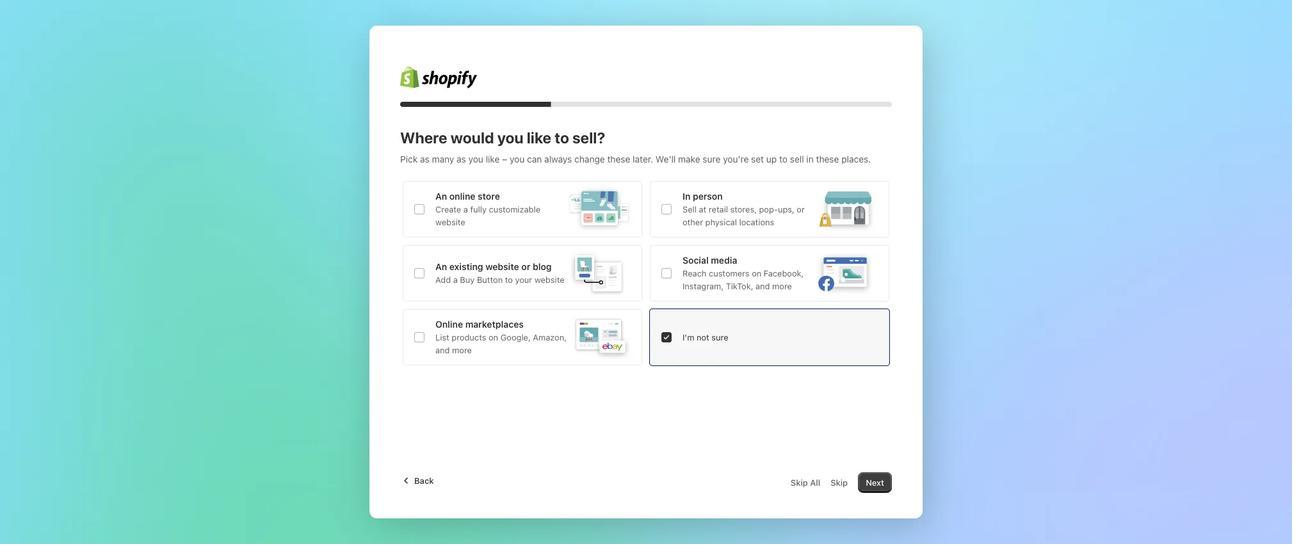 Task type: vqa. For each thing, say whether or not it's contained in the screenshot.


Task type: describe. For each thing, give the bounding box(es) containing it.
more inside online marketplaces list products on google, amazon, and more
[[452, 345, 472, 356]]

website inside an online store create a fully customizable website
[[436, 217, 466, 227]]

back
[[414, 476, 434, 486]]

many
[[432, 154, 454, 165]]

reach
[[683, 268, 707, 279]]

1 horizontal spatial like
[[527, 129, 552, 147]]

on for media
[[752, 268, 762, 279]]

pick as many as you like – you can always change these later. we'll make sure you're set up to sell in these places.
[[400, 154, 871, 165]]

add
[[436, 275, 451, 285]]

1 as from the left
[[420, 154, 430, 165]]

your
[[515, 275, 532, 285]]

amazon,
[[533, 332, 567, 343]]

button
[[477, 275, 503, 285]]

1 vertical spatial sure
[[712, 332, 729, 343]]

retail
[[709, 204, 728, 215]]

i'm not sure
[[683, 332, 729, 343]]

not
[[697, 332, 710, 343]]

google,
[[501, 332, 531, 343]]

blog
[[533, 261, 552, 272]]

you right the –
[[510, 154, 525, 165]]

locations
[[740, 217, 775, 227]]

in person sell at retail stores, pop-ups, or other physical locations
[[683, 191, 805, 227]]

other
[[683, 217, 703, 227]]

sell
[[683, 204, 697, 215]]

skip for skip
[[831, 478, 848, 488]]

set
[[752, 154, 764, 165]]

where
[[400, 129, 448, 147]]

instagram,
[[683, 281, 724, 291]]

in
[[807, 154, 814, 165]]

or inside in person sell at retail stores, pop-ups, or other physical locations
[[797, 204, 805, 215]]

create
[[436, 204, 461, 215]]

pop-
[[759, 204, 778, 215]]

change
[[575, 154, 605, 165]]

skip button
[[823, 473, 856, 493]]

social
[[683, 255, 709, 266]]

make
[[678, 154, 701, 165]]

1 horizontal spatial website
[[486, 261, 519, 272]]

up
[[767, 154, 777, 165]]

we'll
[[656, 154, 676, 165]]

at
[[699, 204, 707, 215]]

store
[[478, 191, 500, 202]]

and inside online marketplaces list products on google, amazon, and more
[[436, 345, 450, 356]]

online marketplaces list products on google, amazon, and more
[[436, 319, 567, 356]]

0 vertical spatial sure
[[703, 154, 721, 165]]

1 vertical spatial to
[[780, 154, 788, 165]]

list
[[436, 332, 450, 343]]

a inside an online store create a fully customizable website
[[464, 204, 468, 215]]

an existing website or blog add a buy button to your website
[[436, 261, 565, 285]]

all
[[811, 478, 821, 488]]

on for marketplaces
[[489, 332, 498, 343]]

pick
[[400, 154, 418, 165]]

places.
[[842, 154, 871, 165]]

2 as from the left
[[457, 154, 466, 165]]

fully
[[471, 204, 487, 215]]

–
[[502, 154, 507, 165]]

more inside social media reach customers on facebook, instagram, tiktok, and more
[[773, 281, 792, 291]]

media
[[711, 255, 738, 266]]



Task type: locate. For each thing, give the bounding box(es) containing it.
0 vertical spatial more
[[773, 281, 792, 291]]

on
[[752, 268, 762, 279], [489, 332, 498, 343]]

or right the ups,
[[797, 204, 805, 215]]

physical
[[706, 217, 737, 227]]

2 horizontal spatial website
[[535, 275, 565, 285]]

2 horizontal spatial to
[[780, 154, 788, 165]]

sure
[[703, 154, 721, 165], [712, 332, 729, 343]]

on up the tiktok, at the bottom right of page
[[752, 268, 762, 279]]

next
[[866, 478, 885, 488]]

skip all button
[[783, 473, 828, 493]]

on down marketplaces
[[489, 332, 498, 343]]

social media reach customers on facebook, instagram, tiktok, and more
[[683, 255, 804, 291]]

0 horizontal spatial to
[[505, 275, 513, 285]]

to left your
[[505, 275, 513, 285]]

skip for skip all
[[791, 478, 808, 488]]

later.
[[633, 154, 653, 165]]

you
[[498, 129, 524, 147], [469, 154, 484, 165], [510, 154, 525, 165]]

more down products
[[452, 345, 472, 356]]

1 horizontal spatial more
[[773, 281, 792, 291]]

skip inside skip all button
[[791, 478, 808, 488]]

website
[[436, 217, 466, 227], [486, 261, 519, 272], [535, 275, 565, 285]]

1 horizontal spatial and
[[756, 281, 770, 291]]

back button
[[393, 471, 442, 491]]

2 skip from the left
[[831, 478, 848, 488]]

person
[[693, 191, 723, 202]]

1 horizontal spatial skip
[[831, 478, 848, 488]]

on inside online marketplaces list products on google, amazon, and more
[[489, 332, 498, 343]]

website up button
[[486, 261, 519, 272]]

these right in
[[816, 154, 839, 165]]

to up always
[[555, 129, 569, 147]]

0 vertical spatial an
[[436, 191, 447, 202]]

0 horizontal spatial as
[[420, 154, 430, 165]]

in
[[683, 191, 691, 202]]

more
[[773, 281, 792, 291], [452, 345, 472, 356]]

0 vertical spatial or
[[797, 204, 805, 215]]

1 horizontal spatial to
[[555, 129, 569, 147]]

1 vertical spatial more
[[452, 345, 472, 356]]

1 horizontal spatial on
[[752, 268, 762, 279]]

a left fully
[[464, 204, 468, 215]]

existing
[[450, 261, 483, 272]]

0 vertical spatial on
[[752, 268, 762, 279]]

where would you like to sell?
[[400, 129, 606, 147]]

ups,
[[778, 204, 795, 215]]

or
[[797, 204, 805, 215], [522, 261, 531, 272]]

or inside an existing website or blog add a buy button to your website
[[522, 261, 531, 272]]

always
[[545, 154, 572, 165]]

as right many
[[457, 154, 466, 165]]

an up create
[[436, 191, 447, 202]]

and down list
[[436, 345, 450, 356]]

can
[[527, 154, 542, 165]]

or up your
[[522, 261, 531, 272]]

1 these from the left
[[608, 154, 631, 165]]

and inside social media reach customers on facebook, instagram, tiktok, and more
[[756, 281, 770, 291]]

as right pick
[[420, 154, 430, 165]]

a left buy
[[453, 275, 458, 285]]

2 vertical spatial to
[[505, 275, 513, 285]]

and right the tiktok, at the bottom right of page
[[756, 281, 770, 291]]

skip all
[[791, 478, 821, 488]]

skip inside skip button
[[831, 478, 848, 488]]

tiktok,
[[726, 281, 754, 291]]

marketplaces
[[466, 319, 524, 330]]

these
[[608, 154, 631, 165], [816, 154, 839, 165]]

an online store create a fully customizable website
[[436, 191, 541, 227]]

0 vertical spatial and
[[756, 281, 770, 291]]

customizable
[[489, 204, 541, 215]]

skip left all
[[791, 478, 808, 488]]

1 vertical spatial on
[[489, 332, 498, 343]]

0 vertical spatial to
[[555, 129, 569, 147]]

facebook,
[[764, 268, 804, 279]]

you up the –
[[498, 129, 524, 147]]

website down blog
[[535, 275, 565, 285]]

to inside an existing website or blog add a buy button to your website
[[505, 275, 513, 285]]

0 horizontal spatial a
[[453, 275, 458, 285]]

1 horizontal spatial as
[[457, 154, 466, 165]]

0 horizontal spatial on
[[489, 332, 498, 343]]

an for an online store
[[436, 191, 447, 202]]

1 vertical spatial or
[[522, 261, 531, 272]]

like
[[527, 129, 552, 147], [486, 154, 500, 165]]

more down facebook,
[[773, 281, 792, 291]]

1 an from the top
[[436, 191, 447, 202]]

1 horizontal spatial or
[[797, 204, 805, 215]]

you down would
[[469, 154, 484, 165]]

0 horizontal spatial website
[[436, 217, 466, 227]]

2 an from the top
[[436, 261, 447, 272]]

sure right 'make'
[[703, 154, 721, 165]]

products
[[452, 332, 487, 343]]

to right up
[[780, 154, 788, 165]]

and
[[756, 281, 770, 291], [436, 345, 450, 356]]

to
[[555, 129, 569, 147], [780, 154, 788, 165], [505, 275, 513, 285]]

like left the –
[[486, 154, 500, 165]]

0 horizontal spatial more
[[452, 345, 472, 356]]

0 vertical spatial a
[[464, 204, 468, 215]]

online
[[436, 319, 463, 330]]

customers
[[709, 268, 750, 279]]

as
[[420, 154, 430, 165], [457, 154, 466, 165]]

an
[[436, 191, 447, 202], [436, 261, 447, 272]]

0 horizontal spatial or
[[522, 261, 531, 272]]

an for an existing website or blog
[[436, 261, 447, 272]]

2 vertical spatial website
[[535, 275, 565, 285]]

sell?
[[573, 129, 606, 147]]

an inside an online store create a fully customizable website
[[436, 191, 447, 202]]

i'm
[[683, 332, 695, 343]]

website down create
[[436, 217, 466, 227]]

1 vertical spatial an
[[436, 261, 447, 272]]

these left later.
[[608, 154, 631, 165]]

buy
[[460, 275, 475, 285]]

on inside social media reach customers on facebook, instagram, tiktok, and more
[[752, 268, 762, 279]]

next button
[[859, 473, 892, 493]]

skip
[[791, 478, 808, 488], [831, 478, 848, 488]]

like up the can
[[527, 129, 552, 147]]

0 horizontal spatial these
[[608, 154, 631, 165]]

0 horizontal spatial skip
[[791, 478, 808, 488]]

0 vertical spatial like
[[527, 129, 552, 147]]

skip right all
[[831, 478, 848, 488]]

1 horizontal spatial these
[[816, 154, 839, 165]]

1 vertical spatial website
[[486, 261, 519, 272]]

1 vertical spatial and
[[436, 345, 450, 356]]

1 skip from the left
[[791, 478, 808, 488]]

0 horizontal spatial and
[[436, 345, 450, 356]]

stores,
[[731, 204, 757, 215]]

a inside an existing website or blog add a buy button to your website
[[453, 275, 458, 285]]

1 vertical spatial a
[[453, 275, 458, 285]]

0 vertical spatial website
[[436, 217, 466, 227]]

online
[[450, 191, 476, 202]]

sure right not on the bottom right of the page
[[712, 332, 729, 343]]

a
[[464, 204, 468, 215], [453, 275, 458, 285]]

sell
[[790, 154, 804, 165]]

0 horizontal spatial like
[[486, 154, 500, 165]]

1 horizontal spatial a
[[464, 204, 468, 215]]

would
[[451, 129, 494, 147]]

you're
[[723, 154, 749, 165]]

2 these from the left
[[816, 154, 839, 165]]

1 vertical spatial like
[[486, 154, 500, 165]]

an inside an existing website or blog add a buy button to your website
[[436, 261, 447, 272]]

an up add at the bottom left
[[436, 261, 447, 272]]



